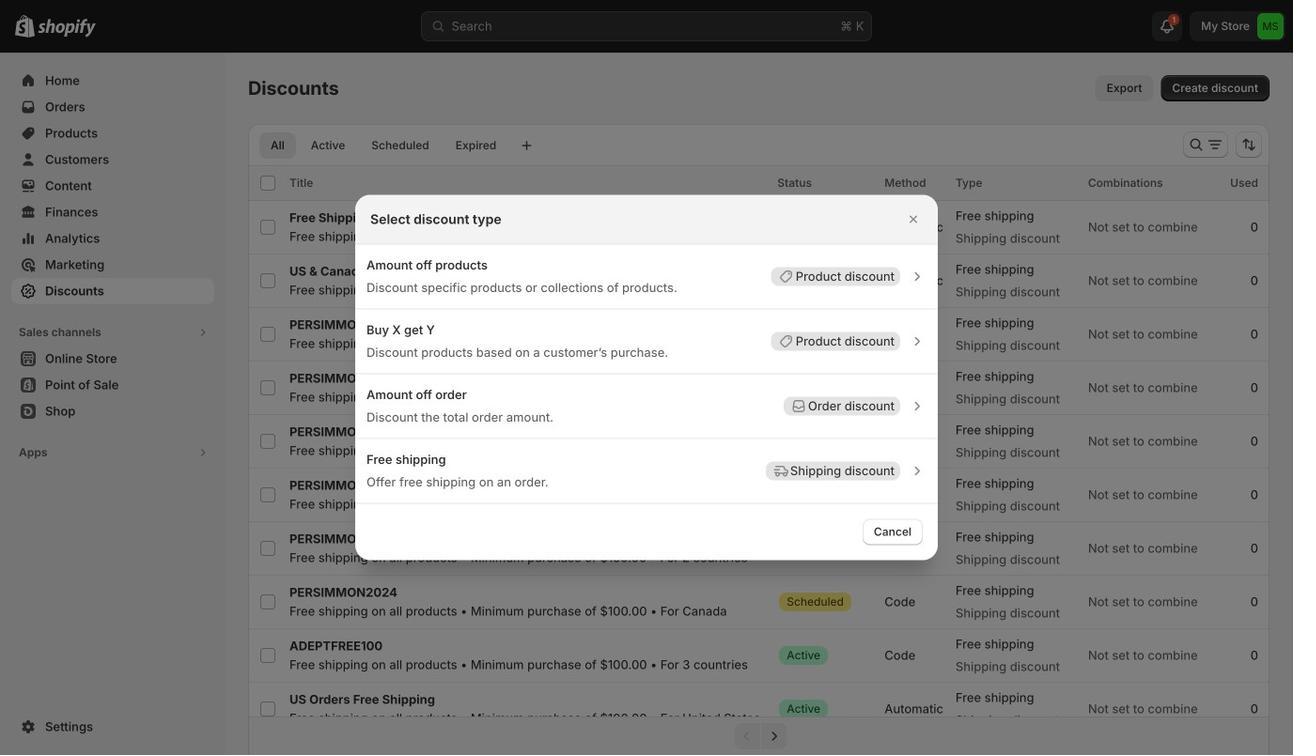 Task type: locate. For each thing, give the bounding box(es) containing it.
pagination element
[[248, 717, 1270, 756]]

dialog
[[0, 195, 1294, 561]]

tab list
[[256, 132, 512, 159]]



Task type: describe. For each thing, give the bounding box(es) containing it.
shopify image
[[38, 19, 96, 37]]



Task type: vqa. For each thing, say whether or not it's contained in the screenshot.
dialog
yes



